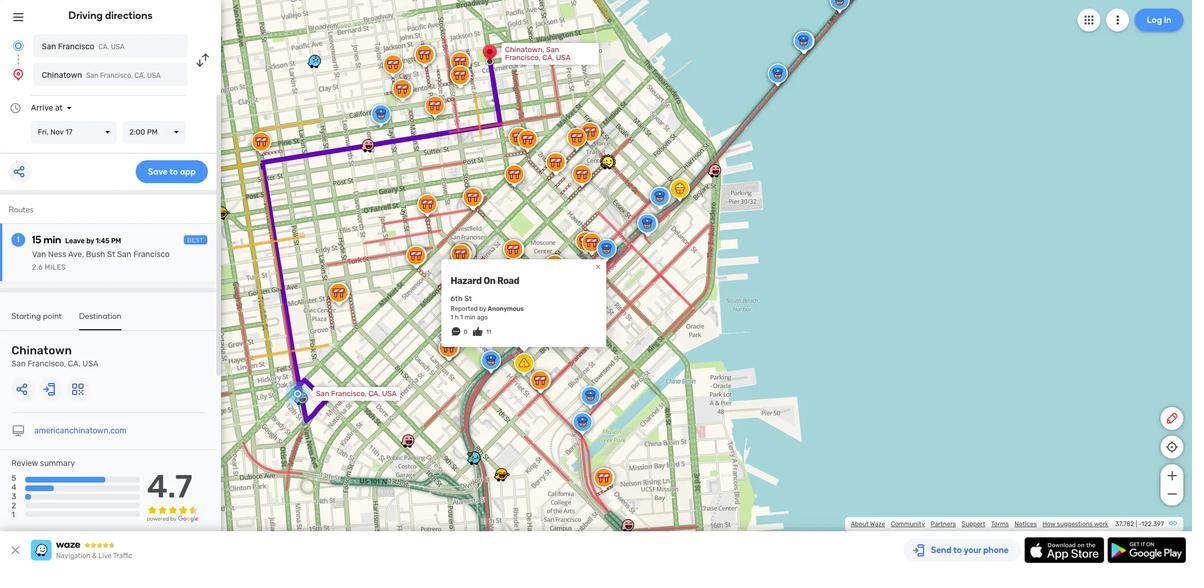 Task type: locate. For each thing, give the bounding box(es) containing it.
review
[[11, 459, 38, 468]]

0
[[464, 329, 467, 336], [464, 329, 467, 336]]

st
[[107, 250, 115, 259], [464, 294, 472, 303], [464, 294, 472, 303]]

san
[[42, 42, 56, 52], [546, 45, 559, 54], [86, 72, 98, 80], [117, 250, 131, 259], [11, 359, 26, 369], [316, 389, 329, 398]]

arrive at
[[31, 103, 63, 113]]

pm right 1:45
[[111, 237, 121, 245]]

chinatown down the starting point 'button'
[[11, 344, 72, 357]]

0 vertical spatial pm
[[147, 128, 158, 136]]

chinatown,
[[505, 45, 544, 54]]

partners
[[931, 521, 956, 528]]

san francisco, ca, usa
[[316, 389, 397, 398]]

0 vertical spatial chinatown san francisco, ca, usa
[[42, 70, 161, 80]]

support
[[962, 521, 986, 528]]

× link
[[593, 261, 604, 272], [593, 261, 604, 272]]

francisco down driving
[[58, 42, 94, 52]]

san inside chinatown, san francisco, ca, usa
[[546, 45, 559, 54]]

computer image
[[11, 424, 25, 438]]

11
[[486, 329, 491, 336], [486, 329, 491, 336]]

how
[[1043, 521, 1056, 528]]

anonymous
[[488, 305, 524, 313], [488, 305, 524, 313]]

by
[[86, 237, 94, 245], [479, 305, 486, 313], [479, 305, 486, 313]]

francisco right bush
[[133, 250, 170, 259]]

ago
[[477, 314, 488, 321], [477, 314, 488, 321]]

1
[[17, 235, 20, 245], [451, 314, 453, 321], [451, 314, 453, 321], [460, 314, 463, 321], [460, 314, 463, 321], [11, 510, 15, 520]]

arrive
[[31, 103, 53, 113]]

1:45
[[96, 237, 110, 245]]

1 vertical spatial francisco
[[133, 250, 170, 259]]

6th st reported by anonymous 1 h 1 min ago
[[451, 294, 524, 321], [451, 294, 524, 321]]

location image
[[11, 68, 25, 81]]

chinatown san francisco, ca, usa down san francisco ca, usa
[[42, 70, 161, 80]]

hazard
[[451, 275, 482, 286], [451, 275, 482, 286]]

point
[[43, 312, 62, 321]]

pm
[[147, 128, 158, 136], [111, 237, 121, 245]]

zoom out image
[[1165, 487, 1179, 501]]

chinatown san francisco, ca, usa down the "point"
[[11, 344, 98, 369]]

ave,
[[68, 250, 84, 259]]

1 vertical spatial chinatown
[[11, 344, 72, 357]]

community link
[[891, 521, 925, 528]]

ca,
[[98, 43, 109, 51], [542, 53, 554, 62], [134, 72, 145, 80], [68, 359, 81, 369], [368, 389, 380, 398]]

122.397
[[1142, 521, 1164, 528]]

17
[[65, 128, 72, 136]]

by inside 15 min leave by 1:45 pm
[[86, 237, 94, 245]]

destination button
[[79, 312, 122, 330]]

directions
[[105, 9, 153, 22]]

francisco,
[[505, 53, 541, 62], [100, 72, 133, 80], [28, 359, 66, 369], [331, 389, 367, 398]]

fri, nov 17 list box
[[31, 121, 117, 144]]

×
[[596, 261, 601, 272], [596, 261, 601, 272]]

chinatown inside chinatown san francisco, ca, usa
[[11, 344, 72, 357]]

pencil image
[[1165, 412, 1179, 425]]

community
[[891, 521, 925, 528]]

notices link
[[1015, 521, 1037, 528]]

h
[[455, 314, 459, 321], [455, 314, 459, 321]]

driving directions
[[68, 9, 153, 22]]

chinatown up at
[[42, 70, 82, 80]]

van ness ave, bush st san francisco 2.6 miles
[[32, 250, 170, 271]]

road
[[497, 275, 519, 286], [497, 275, 519, 286]]

chinatown
[[42, 70, 82, 80], [11, 344, 72, 357]]

francisco inside van ness ave, bush st san francisco 2.6 miles
[[133, 250, 170, 259]]

how suggestions work link
[[1043, 521, 1109, 528]]

1 vertical spatial pm
[[111, 237, 121, 245]]

partners link
[[931, 521, 956, 528]]

1 inside 5 4 3 2 1
[[11, 510, 15, 520]]

pm right the '2:00'
[[147, 128, 158, 136]]

on
[[484, 275, 496, 286], [484, 275, 496, 286]]

3
[[11, 492, 16, 502]]

chinatown san francisco, ca, usa
[[42, 70, 161, 80], [11, 344, 98, 369]]

francisco
[[58, 42, 94, 52], [133, 250, 170, 259]]

1 horizontal spatial francisco
[[133, 250, 170, 259]]

6th
[[451, 294, 463, 303], [451, 294, 463, 303]]

francisco, inside chinatown, san francisco, ca, usa
[[505, 53, 541, 62]]

starting
[[11, 312, 41, 321]]

hazard on road
[[451, 275, 519, 286], [451, 275, 519, 286]]

current location image
[[11, 39, 25, 53]]

driving
[[68, 9, 103, 22]]

reported
[[451, 305, 478, 313], [451, 305, 478, 313]]

1 horizontal spatial pm
[[147, 128, 158, 136]]

ness
[[48, 250, 66, 259]]

4.7
[[147, 468, 193, 506]]

terms
[[991, 521, 1009, 528]]

0 horizontal spatial pm
[[111, 237, 121, 245]]

at
[[55, 103, 63, 113]]

0 vertical spatial francisco
[[58, 42, 94, 52]]

&
[[92, 552, 97, 560]]

leave
[[65, 237, 85, 245]]

about waze community partners support terms notices how suggestions work
[[851, 521, 1109, 528]]

usa
[[111, 43, 125, 51], [556, 53, 571, 62], [147, 72, 161, 80], [82, 359, 98, 369], [382, 389, 397, 398]]

min
[[44, 234, 61, 246], [465, 314, 475, 321], [465, 314, 475, 321]]



Task type: describe. For each thing, give the bounding box(es) containing it.
traffic
[[113, 552, 133, 560]]

notices
[[1015, 521, 1037, 528]]

15 min leave by 1:45 pm
[[32, 234, 121, 246]]

starting point button
[[11, 312, 62, 329]]

chinatown, san francisco, ca, usa
[[505, 45, 571, 62]]

navigation & live traffic
[[56, 552, 133, 560]]

|
[[1136, 521, 1137, 528]]

ca, inside chinatown, san francisco, ca, usa
[[542, 53, 554, 62]]

about waze link
[[851, 521, 885, 528]]

2
[[11, 501, 16, 511]]

support link
[[962, 521, 986, 528]]

2:00 pm list box
[[123, 121, 186, 144]]

x image
[[9, 543, 22, 557]]

clock image
[[9, 101, 22, 115]]

fri, nov 17
[[38, 128, 72, 136]]

2:00
[[129, 128, 145, 136]]

-
[[1139, 521, 1142, 528]]

15
[[32, 234, 41, 246]]

about
[[851, 521, 869, 528]]

suggestions
[[1057, 521, 1093, 528]]

san francisco ca, usa
[[42, 42, 125, 52]]

navigation
[[56, 552, 90, 560]]

5 4 3 2 1
[[11, 474, 16, 520]]

starting point
[[11, 312, 62, 321]]

1 vertical spatial chinatown san francisco, ca, usa
[[11, 344, 98, 369]]

pm inside 15 min leave by 1:45 pm
[[111, 237, 121, 245]]

review summary
[[11, 459, 75, 468]]

live
[[99, 552, 112, 560]]

bush
[[86, 250, 105, 259]]

waze
[[870, 521, 885, 528]]

terms link
[[991, 521, 1009, 528]]

0 horizontal spatial francisco
[[58, 42, 94, 52]]

san inside van ness ave, bush st san francisco 2.6 miles
[[117, 250, 131, 259]]

4
[[11, 483, 16, 493]]

fri,
[[38, 128, 49, 136]]

link image
[[1169, 519, 1178, 528]]

nov
[[50, 128, 64, 136]]

st inside van ness ave, bush st san francisco 2.6 miles
[[107, 250, 115, 259]]

pm inside list box
[[147, 128, 158, 136]]

zoom in image
[[1165, 469, 1179, 483]]

5
[[11, 474, 16, 483]]

usa inside san francisco ca, usa
[[111, 43, 125, 51]]

ca, inside san francisco ca, usa
[[98, 43, 109, 51]]

2.6
[[32, 263, 43, 271]]

van
[[32, 250, 46, 259]]

americanchinatown.com link
[[34, 426, 127, 436]]

summary
[[40, 459, 75, 468]]

destination
[[79, 312, 122, 321]]

0 vertical spatial chinatown
[[42, 70, 82, 80]]

37.782 | -122.397
[[1115, 521, 1164, 528]]

37.782
[[1115, 521, 1134, 528]]

routes
[[9, 205, 33, 215]]

miles
[[45, 263, 66, 271]]

2:00 pm
[[129, 128, 158, 136]]

usa inside chinatown, san francisco, ca, usa
[[556, 53, 571, 62]]

best
[[187, 237, 204, 244]]

work
[[1094, 521, 1109, 528]]

americanchinatown.com
[[34, 426, 127, 436]]



Task type: vqa. For each thing, say whether or not it's contained in the screenshot.
20 option
no



